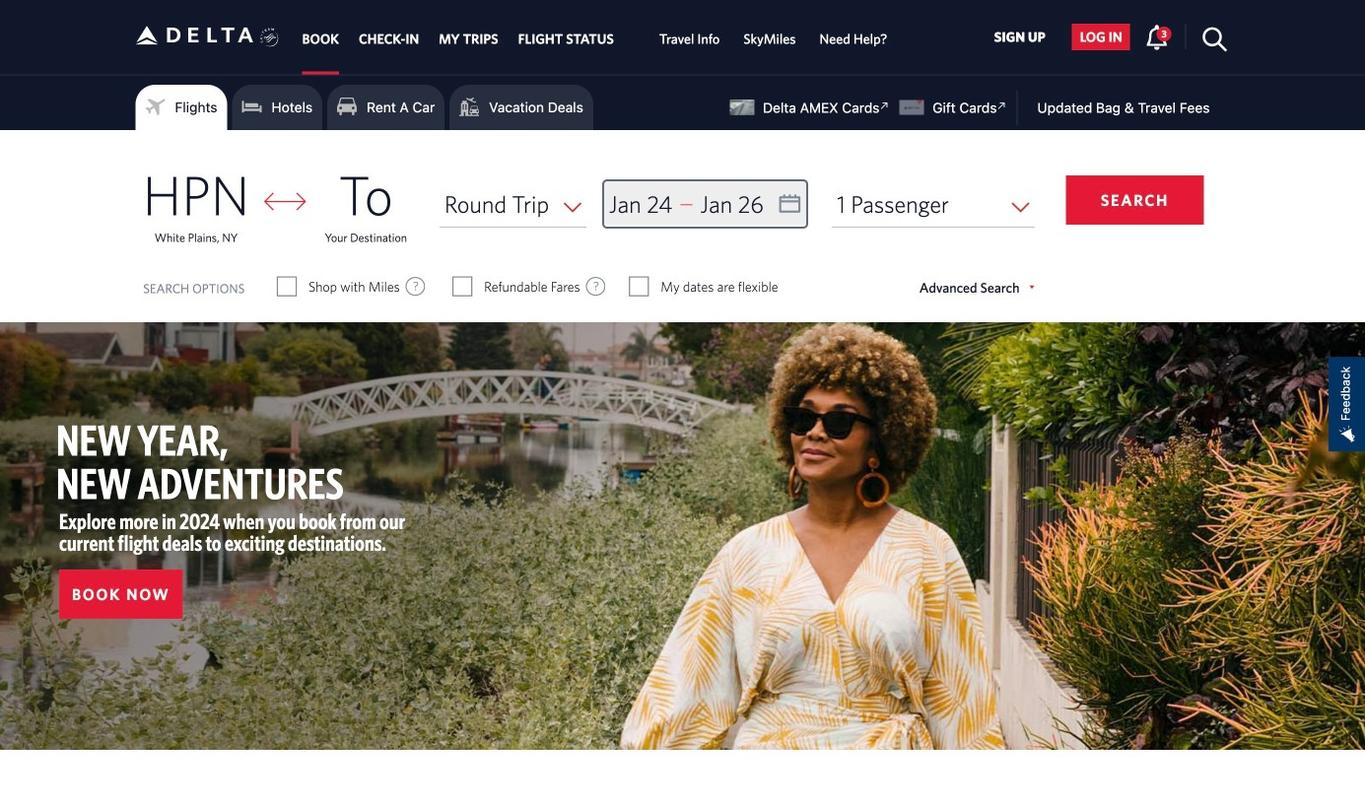 Task type: vqa. For each thing, say whether or not it's contained in the screenshot.
FIELD
yes



Task type: locate. For each thing, give the bounding box(es) containing it.
tab list
[[292, 0, 900, 74]]

this link opens another site in a new window that may not follow the same accessibility policies as delta air lines. image
[[993, 97, 1012, 115]]

this link opens another site in a new window that may not follow the same accessibility policies as delta air lines. image
[[876, 97, 894, 115]]

None text field
[[604, 181, 807, 227]]

None field
[[440, 181, 587, 227], [832, 181, 1035, 227], [440, 181, 587, 227], [832, 181, 1035, 227]]

tab panel
[[0, 130, 1366, 322]]

None checkbox
[[278, 277, 296, 297], [630, 277, 648, 297], [278, 277, 296, 297], [630, 277, 648, 297]]

None checkbox
[[454, 277, 471, 297]]



Task type: describe. For each thing, give the bounding box(es) containing it.
delta air lines image
[[136, 4, 254, 66]]

skyteam image
[[260, 7, 279, 68]]



